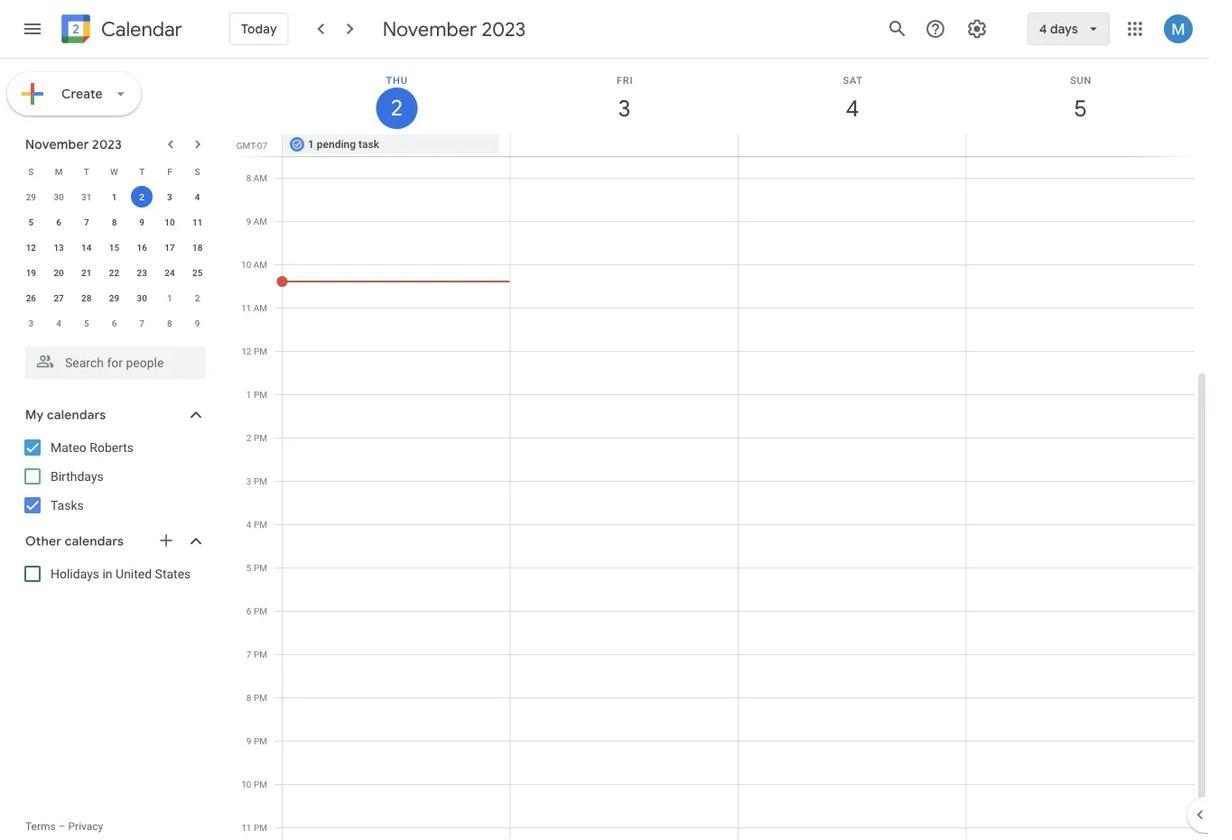 Task type: vqa. For each thing, say whether or not it's contained in the screenshot.
28 link
no



Task type: locate. For each thing, give the bounding box(es) containing it.
11
[[192, 217, 203, 228], [241, 303, 251, 313], [241, 823, 252, 834]]

4 am from the top
[[254, 303, 267, 313]]

1 vertical spatial november
[[25, 136, 89, 153]]

2 inside thu 2
[[389, 94, 402, 122]]

3 am from the top
[[254, 259, 267, 270]]

1 horizontal spatial t
[[139, 166, 145, 177]]

am down 07
[[254, 173, 267, 183]]

december 8 element
[[159, 313, 181, 334]]

am down 9 am
[[254, 259, 267, 270]]

am down 8 am
[[254, 216, 267, 227]]

9 for 9 am
[[246, 216, 251, 227]]

11 pm from the top
[[254, 780, 267, 790]]

2 vertical spatial 11
[[241, 823, 252, 834]]

9 up 10 pm
[[246, 736, 252, 747]]

11 down 10 pm
[[241, 823, 252, 834]]

my calendars list
[[4, 434, 224, 520]]

5 row from the top
[[17, 260, 211, 285]]

row up 22 element
[[17, 235, 211, 260]]

add other calendars image
[[157, 532, 175, 550]]

0 vertical spatial november 2023
[[383, 16, 526, 42]]

pm up "1 pm" on the top left of the page
[[254, 346, 267, 357]]

10 pm from the top
[[254, 736, 267, 747]]

support image
[[925, 18, 947, 40]]

december 3 element
[[20, 313, 42, 334]]

mateo roberts
[[51, 440, 134, 455]]

6 down 5 pm
[[246, 606, 252, 617]]

8 pm from the top
[[254, 649, 267, 660]]

row containing 26
[[17, 285, 211, 311]]

8
[[246, 173, 251, 183], [112, 217, 117, 228], [167, 318, 172, 329], [246, 693, 252, 704]]

pm down 10 pm
[[254, 823, 267, 834]]

pm up 3 pm
[[254, 433, 267, 444]]

6
[[56, 217, 61, 228], [112, 318, 117, 329], [246, 606, 252, 617]]

29
[[26, 192, 36, 202], [109, 293, 119, 304]]

1 horizontal spatial 7
[[139, 318, 145, 329]]

pm down 2 pm on the bottom left of page
[[254, 476, 267, 487]]

0 vertical spatial november
[[383, 16, 477, 42]]

sat
[[843, 75, 863, 86]]

calendars inside dropdown button
[[47, 407, 106, 424]]

december 4 element
[[48, 313, 70, 334]]

2
[[389, 94, 402, 122], [139, 192, 145, 202], [195, 293, 200, 304], [246, 433, 252, 444]]

pm up 2 pm on the bottom left of page
[[254, 389, 267, 400]]

0 horizontal spatial 6
[[56, 217, 61, 228]]

4 up 11 element
[[195, 192, 200, 202]]

0 vertical spatial 30
[[54, 192, 64, 202]]

4 pm
[[246, 519, 267, 530]]

november up m
[[25, 136, 89, 153]]

9 up 10 am
[[246, 216, 251, 227]]

1 horizontal spatial 6
[[112, 318, 117, 329]]

s up the 'october 29' element
[[28, 166, 34, 177]]

9 pm
[[246, 736, 267, 747]]

december 7 element
[[131, 313, 153, 334]]

10 for 10
[[165, 217, 175, 228]]

am for 11 am
[[254, 303, 267, 313]]

14
[[81, 242, 92, 253]]

0 horizontal spatial november 2023
[[25, 136, 122, 153]]

12 down 11 am
[[241, 346, 252, 357]]

11 inside row
[[192, 217, 203, 228]]

1 down 12 pm
[[246, 389, 252, 400]]

3
[[617, 93, 630, 123], [167, 192, 172, 202], [28, 318, 34, 329], [246, 476, 252, 487]]

pending
[[317, 138, 356, 151]]

w
[[110, 166, 118, 177]]

7 for december 7 element
[[139, 318, 145, 329]]

0 vertical spatial 29
[[26, 192, 36, 202]]

2 for "2, today" element
[[139, 192, 145, 202]]

4 for 4 pm
[[246, 519, 252, 530]]

2 horizontal spatial 7
[[246, 649, 252, 660]]

28 element
[[76, 287, 97, 309]]

october 30 element
[[48, 186, 70, 208]]

december 1 element
[[159, 287, 181, 309]]

19 element
[[20, 262, 42, 284]]

s right f
[[195, 166, 200, 177]]

pm up 6 pm in the left of the page
[[254, 563, 267, 574]]

sat 4
[[843, 75, 863, 123]]

row down w
[[17, 184, 211, 210]]

0 vertical spatial 7
[[84, 217, 89, 228]]

10 for 10 pm
[[241, 780, 252, 790]]

1 horizontal spatial 30
[[137, 293, 147, 304]]

6 up 13 element
[[56, 217, 61, 228]]

am
[[254, 173, 267, 183], [254, 216, 267, 227], [254, 259, 267, 270], [254, 303, 267, 313]]

november 2023 up thu
[[383, 16, 526, 42]]

1 down w
[[112, 192, 117, 202]]

2 for 2 pm
[[246, 433, 252, 444]]

23
[[137, 267, 147, 278]]

1 row from the top
[[17, 159, 211, 184]]

1 vertical spatial 30
[[137, 293, 147, 304]]

1 vertical spatial november 2023
[[25, 136, 122, 153]]

9 down december 2 element
[[195, 318, 200, 329]]

2 horizontal spatial 6
[[246, 606, 252, 617]]

1 horizontal spatial 2023
[[482, 16, 526, 42]]

30 for the 30 element
[[137, 293, 147, 304]]

1 for 1 pending task
[[308, 138, 314, 151]]

22
[[109, 267, 119, 278]]

1 vertical spatial 6
[[112, 318, 117, 329]]

1
[[308, 138, 314, 151], [112, 192, 117, 202], [167, 293, 172, 304], [246, 389, 252, 400]]

11 for 11
[[192, 217, 203, 228]]

5 inside sun 5
[[1073, 93, 1086, 123]]

november up thu
[[383, 16, 477, 42]]

november
[[383, 16, 477, 42], [25, 136, 89, 153]]

1 inside december 1 element
[[167, 293, 172, 304]]

0 vertical spatial calendars
[[47, 407, 106, 424]]

1 pending task row
[[275, 135, 1210, 156]]

1 horizontal spatial november 2023
[[383, 16, 526, 42]]

10 am
[[241, 259, 267, 270]]

7 inside grid
[[246, 649, 252, 660]]

4 pm from the top
[[254, 476, 267, 487]]

5
[[1073, 93, 1086, 123], [28, 217, 34, 228], [84, 318, 89, 329], [246, 563, 252, 574]]

30
[[54, 192, 64, 202], [137, 293, 147, 304]]

30 down 23
[[137, 293, 147, 304]]

7 pm from the top
[[254, 606, 267, 617]]

november 2023 up m
[[25, 136, 122, 153]]

0 horizontal spatial 29
[[26, 192, 36, 202]]

4 down sat
[[845, 93, 858, 123]]

6 pm from the top
[[254, 563, 267, 574]]

2 pm
[[246, 433, 267, 444]]

4 for december 4 element
[[56, 318, 61, 329]]

cell down 4 link
[[738, 135, 966, 156]]

9
[[246, 216, 251, 227], [139, 217, 145, 228], [195, 318, 200, 329], [246, 736, 252, 747]]

7
[[84, 217, 89, 228], [139, 318, 145, 329], [246, 649, 252, 660]]

november 2023
[[383, 16, 526, 42], [25, 136, 122, 153]]

2 vertical spatial 6
[[246, 606, 252, 617]]

0 vertical spatial 10
[[165, 217, 175, 228]]

row containing 12
[[17, 235, 211, 260]]

1 horizontal spatial 29
[[109, 293, 119, 304]]

2 inside cell
[[139, 192, 145, 202]]

3 row from the top
[[17, 210, 211, 235]]

3 down 26 element
[[28, 318, 34, 329]]

1 vertical spatial 29
[[109, 293, 119, 304]]

4
[[1040, 21, 1047, 37], [845, 93, 858, 123], [195, 192, 200, 202], [56, 318, 61, 329], [246, 519, 252, 530]]

row group
[[17, 184, 211, 336]]

5 up 6 pm in the left of the page
[[246, 563, 252, 574]]

1 up december 8 element
[[167, 293, 172, 304]]

calendar heading
[[98, 17, 182, 42]]

settings menu image
[[966, 18, 988, 40]]

6 for 6 pm
[[246, 606, 252, 617]]

20
[[54, 267, 64, 278]]

grid containing 3
[[231, 59, 1210, 841]]

1 vertical spatial 7
[[139, 318, 145, 329]]

30 down m
[[54, 192, 64, 202]]

0 horizontal spatial 7
[[84, 217, 89, 228]]

gmt-07
[[236, 140, 267, 151]]

11 down 10 am
[[241, 303, 251, 313]]

pm down the 9 pm
[[254, 780, 267, 790]]

28
[[81, 293, 92, 304]]

13 element
[[48, 237, 70, 258]]

t up 2 cell
[[139, 166, 145, 177]]

t up october 31 element on the top left of the page
[[84, 166, 89, 177]]

2 vertical spatial 10
[[241, 780, 252, 790]]

1 vertical spatial calendars
[[65, 534, 124, 550]]

7 row from the top
[[17, 311, 211, 336]]

t
[[84, 166, 89, 177], [139, 166, 145, 177]]

row up "2, today" element
[[17, 159, 211, 184]]

f
[[167, 166, 172, 177]]

main drawer image
[[22, 18, 43, 40]]

2 pm from the top
[[254, 389, 267, 400]]

8 for december 8 element
[[167, 318, 172, 329]]

25 element
[[187, 262, 208, 284]]

pm for 4 pm
[[254, 519, 267, 530]]

pm down 3 pm
[[254, 519, 267, 530]]

8 down december 1 element
[[167, 318, 172, 329]]

18
[[192, 242, 203, 253]]

4 row from the top
[[17, 235, 211, 260]]

fri
[[617, 75, 634, 86]]

7 down the 30 element
[[139, 318, 145, 329]]

2 am from the top
[[254, 216, 267, 227]]

4 for 4 days
[[1040, 21, 1047, 37]]

5 down 28 "element"
[[84, 318, 89, 329]]

8 up 15 element
[[112, 217, 117, 228]]

pm up 7 pm
[[254, 606, 267, 617]]

october 31 element
[[76, 186, 97, 208]]

december 9 element
[[187, 313, 208, 334]]

row up 29 element
[[17, 260, 211, 285]]

10 up 11 pm
[[241, 780, 252, 790]]

0 horizontal spatial s
[[28, 166, 34, 177]]

12 pm from the top
[[254, 823, 267, 834]]

12 up 19
[[26, 242, 36, 253]]

0 horizontal spatial t
[[84, 166, 89, 177]]

pm
[[254, 346, 267, 357], [254, 389, 267, 400], [254, 433, 267, 444], [254, 476, 267, 487], [254, 519, 267, 530], [254, 563, 267, 574], [254, 606, 267, 617], [254, 649, 267, 660], [254, 693, 267, 704], [254, 736, 267, 747], [254, 780, 267, 790], [254, 823, 267, 834]]

cell
[[511, 135, 738, 156], [738, 135, 966, 156], [966, 135, 1194, 156]]

29 inside the 'october 29' element
[[26, 192, 36, 202]]

9 pm from the top
[[254, 693, 267, 704]]

22 element
[[103, 262, 125, 284]]

4 up 5 pm
[[246, 519, 252, 530]]

4 days
[[1040, 21, 1079, 37]]

1 vertical spatial 10
[[241, 259, 251, 270]]

1 left pending
[[308, 138, 314, 151]]

29 inside 29 element
[[109, 293, 119, 304]]

row containing s
[[17, 159, 211, 184]]

10
[[165, 217, 175, 228], [241, 259, 251, 270], [241, 780, 252, 790]]

7 down 6 pm in the left of the page
[[246, 649, 252, 660]]

12 inside grid
[[241, 346, 252, 357]]

29 element
[[103, 287, 125, 309]]

mateo
[[51, 440, 87, 455]]

11 up "18"
[[192, 217, 203, 228]]

1 vertical spatial 2023
[[92, 136, 122, 153]]

2 cell from the left
[[738, 135, 966, 156]]

1 vertical spatial 12
[[241, 346, 252, 357]]

8 for 8 am
[[246, 173, 251, 183]]

1 horizontal spatial s
[[195, 166, 200, 177]]

2 vertical spatial 7
[[246, 649, 252, 660]]

4 inside dropdown button
[[1040, 21, 1047, 37]]

s
[[28, 166, 34, 177], [195, 166, 200, 177]]

row down 29 element
[[17, 311, 211, 336]]

9 am
[[246, 216, 267, 227]]

0 vertical spatial 6
[[56, 217, 61, 228]]

10 up 17
[[165, 217, 175, 228]]

9 for december 9 element
[[195, 318, 200, 329]]

26
[[26, 293, 36, 304]]

2 row from the top
[[17, 184, 211, 210]]

5 pm from the top
[[254, 519, 267, 530]]

am for 10 am
[[254, 259, 267, 270]]

calendars inside dropdown button
[[65, 534, 124, 550]]

11 for 11 am
[[241, 303, 251, 313]]

pm for 2 pm
[[254, 433, 267, 444]]

12 inside 12 element
[[26, 242, 36, 253]]

today
[[241, 21, 277, 37]]

10 for 10 am
[[241, 259, 251, 270]]

7 for 7 pm
[[246, 649, 252, 660]]

1 pm from the top
[[254, 346, 267, 357]]

3 down fri
[[617, 93, 630, 123]]

thu
[[386, 75, 408, 86]]

december 5 element
[[76, 313, 97, 334]]

other calendars
[[25, 534, 124, 550]]

6 row from the top
[[17, 285, 211, 311]]

row up 15 element
[[17, 210, 211, 235]]

2 t from the left
[[139, 166, 145, 177]]

privacy
[[68, 821, 103, 834]]

9 up 16 element
[[139, 217, 145, 228]]

calendars up mateo
[[47, 407, 106, 424]]

6 down 29 element
[[112, 318, 117, 329]]

grid
[[231, 59, 1210, 841]]

15 element
[[103, 237, 125, 258]]

10 up 11 am
[[241, 259, 251, 270]]

9 for 9 pm
[[246, 736, 252, 747]]

sun
[[1071, 75, 1092, 86]]

4 left days
[[1040, 21, 1047, 37]]

calendars for my calendars
[[47, 407, 106, 424]]

cell down 5 link
[[966, 135, 1194, 156]]

10 inside row group
[[165, 217, 175, 228]]

row up december 6 element
[[17, 285, 211, 311]]

calendars
[[47, 407, 106, 424], [65, 534, 124, 550]]

0 vertical spatial 12
[[26, 242, 36, 253]]

am up 12 pm
[[254, 303, 267, 313]]

1 s from the left
[[28, 166, 34, 177]]

8 down 7 pm
[[246, 693, 252, 704]]

1 am from the top
[[254, 173, 267, 183]]

pm down 6 pm in the left of the page
[[254, 649, 267, 660]]

8 for 8 pm
[[246, 693, 252, 704]]

1 horizontal spatial 12
[[241, 346, 252, 357]]

1 inside 1 pending task button
[[308, 138, 314, 151]]

1 vertical spatial 11
[[241, 303, 251, 313]]

0 vertical spatial 11
[[192, 217, 203, 228]]

0 vertical spatial 2023
[[482, 16, 526, 42]]

cell down 3 link
[[511, 135, 738, 156]]

1 pending task button
[[283, 135, 500, 154]]

3 pm from the top
[[254, 433, 267, 444]]

2 for december 2 element
[[195, 293, 200, 304]]

29 left october 30 element
[[26, 192, 36, 202]]

0 horizontal spatial 30
[[54, 192, 64, 202]]

pm for 5 pm
[[254, 563, 267, 574]]

None search field
[[0, 340, 224, 379]]

0 horizontal spatial 12
[[26, 242, 36, 253]]

row
[[17, 159, 211, 184], [17, 184, 211, 210], [17, 210, 211, 235], [17, 235, 211, 260], [17, 260, 211, 285], [17, 285, 211, 311], [17, 311, 211, 336]]

20 element
[[48, 262, 70, 284]]

pm down 8 pm
[[254, 736, 267, 747]]

8 down gmt-
[[246, 173, 251, 183]]

7 up 14 element
[[84, 217, 89, 228]]

29 down '22'
[[109, 293, 119, 304]]

4 down 27 element
[[56, 318, 61, 329]]

0 horizontal spatial november
[[25, 136, 89, 153]]

5 down sun
[[1073, 93, 1086, 123]]

1 pending task
[[308, 138, 379, 151]]

pm up the 9 pm
[[254, 693, 267, 704]]

calendars up in
[[65, 534, 124, 550]]



Task type: describe. For each thing, give the bounding box(es) containing it.
17
[[165, 242, 175, 253]]

create
[[61, 86, 103, 102]]

calendar
[[101, 17, 182, 42]]

21
[[81, 267, 92, 278]]

pm for 11 pm
[[254, 823, 267, 834]]

today button
[[229, 7, 289, 51]]

21 element
[[76, 262, 97, 284]]

12 element
[[20, 237, 42, 258]]

Search for people text field
[[36, 347, 195, 379]]

3 down f
[[167, 192, 172, 202]]

29 for the 'october 29' element
[[26, 192, 36, 202]]

pm for 12 pm
[[254, 346, 267, 357]]

8 pm
[[246, 693, 267, 704]]

1 pm
[[246, 389, 267, 400]]

pm for 9 pm
[[254, 736, 267, 747]]

row group containing 29
[[17, 184, 211, 336]]

5 down the 'october 29' element
[[28, 217, 34, 228]]

4 link
[[832, 88, 874, 129]]

6 for december 6 element
[[112, 318, 117, 329]]

24
[[165, 267, 175, 278]]

3 pm
[[246, 476, 267, 487]]

16 element
[[131, 237, 153, 258]]

my calendars
[[25, 407, 106, 424]]

27 element
[[48, 287, 70, 309]]

privacy link
[[68, 821, 103, 834]]

united
[[116, 567, 152, 582]]

tasks
[[51, 498, 84, 513]]

1 for 1 pm
[[246, 389, 252, 400]]

my calendars button
[[4, 401, 224, 430]]

24 element
[[159, 262, 181, 284]]

16
[[137, 242, 147, 253]]

27
[[54, 293, 64, 304]]

5 link
[[1060, 88, 1102, 129]]

13
[[54, 242, 64, 253]]

pm for 10 pm
[[254, 780, 267, 790]]

19
[[26, 267, 36, 278]]

1 horizontal spatial november
[[383, 16, 477, 42]]

pm for 8 pm
[[254, 693, 267, 704]]

days
[[1051, 21, 1079, 37]]

pm for 3 pm
[[254, 476, 267, 487]]

other calendars button
[[4, 528, 224, 556]]

12 for 12 pm
[[241, 346, 252, 357]]

10 pm
[[241, 780, 267, 790]]

2 s from the left
[[195, 166, 200, 177]]

29 for 29 element
[[109, 293, 119, 304]]

am for 8 am
[[254, 173, 267, 183]]

3 inside december 3 element
[[28, 318, 34, 329]]

terms
[[25, 821, 56, 834]]

3 down 2 pm on the bottom left of page
[[246, 476, 252, 487]]

holidays in united states
[[51, 567, 191, 582]]

in
[[103, 567, 113, 582]]

14 element
[[76, 237, 97, 258]]

roberts
[[90, 440, 134, 455]]

4 inside sat 4
[[845, 93, 858, 123]]

1 t from the left
[[84, 166, 89, 177]]

fri 3
[[617, 75, 634, 123]]

11 am
[[241, 303, 267, 313]]

am for 9 am
[[254, 216, 267, 227]]

pm for 6 pm
[[254, 606, 267, 617]]

terms link
[[25, 821, 56, 834]]

pm for 1 pm
[[254, 389, 267, 400]]

row containing 19
[[17, 260, 211, 285]]

2 link
[[376, 88, 418, 129]]

october 29 element
[[20, 186, 42, 208]]

7 pm
[[246, 649, 267, 660]]

30 element
[[131, 287, 153, 309]]

holidays
[[51, 567, 99, 582]]

25
[[192, 267, 203, 278]]

3 link
[[604, 88, 646, 129]]

0 horizontal spatial 2023
[[92, 136, 122, 153]]

1 cell from the left
[[511, 135, 738, 156]]

gmt-
[[236, 140, 257, 151]]

4 days button
[[1028, 7, 1110, 51]]

2, today element
[[131, 186, 153, 208]]

23 element
[[131, 262, 153, 284]]

18 element
[[187, 237, 208, 258]]

12 pm
[[241, 346, 267, 357]]

calendars for other calendars
[[65, 534, 124, 550]]

task
[[359, 138, 379, 151]]

my
[[25, 407, 44, 424]]

states
[[155, 567, 191, 582]]

6 pm
[[246, 606, 267, 617]]

10 element
[[159, 211, 181, 233]]

26 element
[[20, 287, 42, 309]]

–
[[58, 821, 66, 834]]

8 am
[[246, 173, 267, 183]]

17 element
[[159, 237, 181, 258]]

11 for 11 pm
[[241, 823, 252, 834]]

calendar element
[[58, 11, 182, 51]]

terms – privacy
[[25, 821, 103, 834]]

row containing 3
[[17, 311, 211, 336]]

11 pm
[[241, 823, 267, 834]]

other
[[25, 534, 62, 550]]

row containing 5
[[17, 210, 211, 235]]

1 for december 1 element
[[167, 293, 172, 304]]

pm for 7 pm
[[254, 649, 267, 660]]

december 6 element
[[103, 313, 125, 334]]

create button
[[7, 72, 141, 116]]

15
[[109, 242, 119, 253]]

31
[[81, 192, 92, 202]]

2 cell
[[128, 184, 156, 210]]

11 element
[[187, 211, 208, 233]]

3 cell from the left
[[966, 135, 1194, 156]]

birthdays
[[51, 469, 104, 484]]

sun 5
[[1071, 75, 1092, 123]]

30 for october 30 element
[[54, 192, 64, 202]]

07
[[257, 140, 267, 151]]

row containing 29
[[17, 184, 211, 210]]

november 2023 grid
[[17, 159, 211, 336]]

5 pm
[[246, 563, 267, 574]]

december 2 element
[[187, 287, 208, 309]]

3 inside fri 3
[[617, 93, 630, 123]]

12 for 12
[[26, 242, 36, 253]]

m
[[55, 166, 63, 177]]

thu 2
[[386, 75, 408, 122]]



